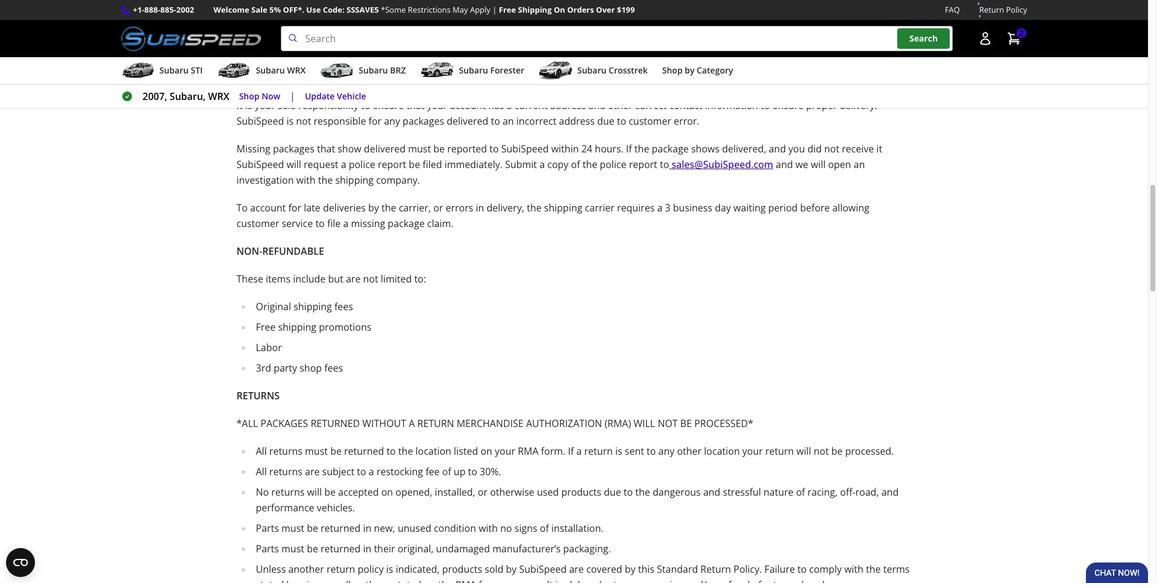 Task type: vqa. For each thing, say whether or not it's contained in the screenshot.
DS2500
no



Task type: describe. For each thing, give the bounding box(es) containing it.
vehicles.
[[317, 502, 355, 515]]

in left their
[[363, 543, 372, 556]]

party
[[274, 362, 297, 375]]

investigation
[[237, 174, 294, 187]]

sti
[[191, 65, 203, 76]]

0 vertical spatial address
[[551, 99, 586, 112]]

a subaru forester thumbnail image image
[[421, 62, 454, 80]]

1 location from the left
[[416, 445, 452, 458]]

to up brz
[[394, 43, 403, 57]]

packages inside the missing packages that show delivered must be reported to subispeed within 24 hours. if the package shows delivered, and you did not receive it subispeed will request a police report be filed immediately. submit a copy of the police report to
[[273, 142, 315, 156]]

off*.
[[283, 4, 305, 15]]

terms
[[884, 563, 910, 577]]

update vehicle button
[[305, 90, 366, 103]]

errors
[[446, 202, 474, 215]]

2 as from the left
[[353, 579, 363, 584]]

in inside unless another return policy is indicated, products sold by subispeed are covered by this standard return policy. failure to comply with the terms stated herein, as well as those stated on the rma form, may result in delayed return processing and/or refusal of returned packages.
[[556, 579, 564, 584]]

non-refundable
[[237, 245, 324, 258]]

returned up well
[[321, 543, 361, 556]]

parts for parts must be returned in their original, undamaged manufacturer's packaging.
[[256, 543, 279, 556]]

parts
[[287, 43, 310, 57]]

and inside it is your sole responsibility to ensure that your account has a current address and other correct contact information to ensure proper delivery. subispeed is not responsible for any packages delivered to an incorrect address due to customer error.
[[589, 99, 606, 112]]

anything
[[379, 16, 418, 29]]

2 button
[[1001, 27, 1028, 51]]

forester
[[491, 65, 525, 76]]

the left terms
[[867, 563, 881, 577]]

faq
[[946, 4, 961, 15]]

2 ensure from the left
[[773, 99, 804, 112]]

the right delivery,
[[527, 202, 542, 215]]

the up the restocking
[[399, 445, 413, 458]]

shop for shop now
[[239, 90, 260, 102]]

to up 'accepted'
[[357, 466, 366, 479]]

opened,
[[396, 486, 433, 499]]

without
[[363, 417, 407, 431]]

processed*
[[695, 417, 754, 431]]

herein,
[[287, 579, 318, 584]]

package inside the missing packages that show delivered must be reported to subispeed within 24 hours. if the package shows delivered, and you did not receive it subispeed will request a police report be filed immediately. submit a copy of the police report to
[[652, 142, 689, 156]]

over
[[596, 4, 615, 15]]

open
[[829, 158, 852, 171]]

a subaru crosstrek thumbnail image image
[[539, 62, 573, 80]]

for inside to account for late deliveries by the carrier, or errors in delivery, the shipping carrier requires a 3 business day waiting period before allowing customer service to file a missing package claim.
[[289, 202, 302, 215]]

subispeed inside unless another return policy is indicated, products sold by subispeed are covered by this standard return policy. failure to comply with the terms stated herein, as well as those stated on the rma form, may result in delayed return processing and/or refusal of returned packages.
[[520, 563, 567, 577]]

that inside the missing packages that show delivered must be reported to subispeed within 24 hours. if the package shows delivered, and you did not receive it subispeed will request a police report be filed immediately. submit a copy of the police report to
[[317, 142, 335, 156]]

to up the restocking
[[387, 445, 396, 458]]

a right file
[[343, 217, 349, 230]]

shipping down original shipping fees on the bottom left of page
[[278, 321, 317, 334]]

return down (rma)
[[585, 445, 613, 458]]

a subaru wrx thumbnail image image
[[217, 62, 251, 80]]

search button
[[898, 29, 951, 49]]

submit
[[505, 158, 537, 171]]

the down 24
[[583, 158, 598, 171]]

be up subject
[[331, 445, 342, 458]]

your up 30%.
[[495, 445, 516, 458]]

2 report from the left
[[629, 158, 658, 171]]

returned
[[311, 417, 360, 431]]

sale
[[251, 4, 268, 15]]

*all
[[237, 417, 258, 431]]

service
[[282, 217, 313, 230]]

with left no
[[479, 522, 498, 536]]

subispeed up investigation
[[237, 158, 284, 171]]

all for all missing parts must be reported to customer service within 5 business days.
[[237, 43, 248, 57]]

by left this
[[625, 563, 636, 577]]

their
[[374, 543, 395, 556]]

is down sole
[[287, 115, 294, 128]]

undamaged
[[436, 543, 490, 556]]

if for hours.
[[627, 142, 632, 156]]

shipping inside to account for late deliveries by the carrier, or errors in delivery, the shipping carrier requires a 3 business day waiting period before allowing customer service to file a missing package claim.
[[544, 202, 583, 215]]

is inside unless another return policy is indicated, products sold by subispeed are covered by this standard return policy. failure to comply with the terms stated herein, as well as those stated on the rma form, may result in delayed return processing and/or refusal of returned packages.
[[386, 563, 393, 577]]

immediately.
[[445, 158, 503, 171]]

0 vertical spatial missing
[[250, 43, 284, 57]]

or
[[263, 71, 277, 85]]

returned inside unless another return policy is indicated, products sold by subispeed are covered by this standard return policy. failure to comply with the terms stated herein, as well as those stated on the rma form, may result in delayed return processing and/or refusal of returned packages.
[[765, 579, 804, 584]]

30%.
[[480, 466, 502, 479]]

return inside unless another return policy is indicated, products sold by subispeed are covered by this standard return policy. failure to comply with the terms stated herein, as well as those stated on the rma form, may result in delayed return processing and/or refusal of returned packages.
[[701, 563, 732, 577]]

crosstrek
[[609, 65, 648, 76]]

the down indicated,
[[439, 579, 453, 584]]

unless another return policy is indicated, products sold by subispeed are covered by this standard return policy. failure to comply with the terms stated herein, as well as those stated on the rma form, may result in delayed return processing and/or refusal of returned packages.
[[256, 563, 910, 584]]

be
[[681, 417, 692, 431]]

delayed
[[567, 579, 602, 584]]

if for form.
[[568, 445, 574, 458]]

promotions
[[319, 321, 372, 334]]

current
[[515, 99, 548, 112]]

the inside no returns will be accepted on opened, installed, or otherwise used products due to the dangerous and stressful nature of racing, off-road, and performance vehicles.
[[636, 486, 651, 499]]

responsibility
[[299, 99, 359, 112]]

to right sent
[[647, 445, 656, 458]]

+1-888-885-2002 link
[[133, 4, 194, 16]]

missing inside to account for late deliveries by the carrier, or errors in delivery, the shipping carrier requires a 3 business day waiting period before allowing customer service to file a missing package claim.
[[351, 217, 385, 230]]

return inside return policy link
[[980, 4, 1005, 15]]

of inside unless another return policy is indicated, products sold by subispeed are covered by this standard return policy. failure to comply with the terms stated herein, as well as those stated on the rma form, may result in delayed return processing and/or refusal of returned packages.
[[753, 579, 762, 584]]

be up a subaru brz thumbnail image at the left top of the page
[[338, 43, 349, 57]]

subispeed inside it is your sole responsibility to ensure that your account has a current address and other correct contact information to ensure proper delivery. subispeed is not responsible for any packages delivered to an incorrect address due to customer error.
[[237, 115, 284, 128]]

0 vertical spatial packages
[[318, 71, 367, 85]]

a inside it is your sole responsibility to ensure that your account has a current address and other correct contact information to ensure proper delivery. subispeed is not responsible for any packages delivered to an incorrect address due to customer error.
[[507, 99, 512, 112]]

a up 'accepted'
[[369, 466, 374, 479]]

proper
[[807, 99, 838, 112]]

an inside and we will open an investigation with the shipping company.
[[854, 158, 866, 171]]

shipping up free shipping promotions
[[294, 300, 332, 314]]

are inside unless another return policy is indicated, products sold by subispeed are covered by this standard return policy. failure to comply with the terms stated herein, as well as those stated on the rma form, may result in delayed return processing and/or refusal of returned packages.
[[570, 563, 584, 577]]

sold
[[485, 563, 504, 577]]

return up nature
[[766, 445, 794, 458]]

1 vertical spatial packages
[[261, 417, 308, 431]]

shipping
[[518, 4, 552, 15]]

delivery.
[[840, 99, 878, 112]]

must up the "another"
[[282, 543, 305, 556]]

and right road,
[[882, 486, 899, 499]]

or for installed,
[[478, 486, 488, 499]]

products inside no returns will be accepted on opened, installed, or otherwise used products due to the dangerous and stressful nature of racing, off-road, and performance vehicles.
[[562, 486, 602, 499]]

indicated,
[[396, 563, 440, 577]]

subaru brz button
[[320, 60, 406, 84]]

wrx inside dropdown button
[[287, 65, 306, 76]]

0 horizontal spatial within
[[485, 43, 512, 57]]

lost or stolen packages
[[237, 71, 367, 85]]

by inside the shop by category dropdown button
[[685, 65, 695, 76]]

apply
[[470, 4, 491, 15]]

your down a subaru forester thumbnail image
[[427, 99, 448, 112]]

and left stressful
[[704, 486, 721, 499]]

parts must be returned in their original, undamaged manufacturer's packaging.
[[256, 543, 611, 556]]

2 location from the left
[[705, 445, 740, 458]]

failure
[[765, 563, 796, 577]]

parts must be returned in new, unused condition with no signs of installation.
[[256, 522, 604, 536]]

sent
[[625, 445, 645, 458]]

to up 3
[[660, 158, 670, 171]]

returned up all returns are subject to a restocking fee of up to 30%.
[[344, 445, 384, 458]]

subaru for subaru crosstrek
[[578, 65, 607, 76]]

with down restrictions
[[421, 16, 440, 29]]

install/attempt
[[270, 16, 336, 29]]

to right up
[[468, 466, 478, 479]]

account inside it is your sole responsibility to ensure that your account has a current address and other correct contact information to ensure proper delivery. subispeed is not responsible for any packages delivered to an incorrect address due to customer error.
[[450, 99, 486, 112]]

in left new,
[[363, 522, 372, 536]]

1 vertical spatial are
[[305, 466, 320, 479]]

to inside to account for late deliveries by the carrier, or errors in delivery, the shipping carrier requires a 3 business day waiting period before allowing customer service to file a missing package claim.
[[316, 217, 325, 230]]

subaru wrx button
[[217, 60, 306, 84]]

not left limited
[[363, 273, 379, 286]]

for inside it is your sole responsibility to ensure that your account has a current address and other correct contact information to ensure proper delivery. subispeed is not responsible for any packages delivered to an incorrect address due to customer error.
[[369, 115, 382, 128]]

be inside no returns will be accepted on opened, installed, or otherwise used products due to the dangerous and stressful nature of racing, off-road, and performance vehicles.
[[325, 486, 336, 499]]

by up may
[[506, 563, 517, 577]]

do not install/attempt to install anything with incomplete parts.
[[237, 16, 521, 29]]

subispeed logo image
[[121, 26, 261, 51]]

welcome sale 5% off*. use code: sssave5
[[214, 4, 379, 15]]

1 horizontal spatial are
[[346, 273, 361, 286]]

0 horizontal spatial reported
[[352, 43, 392, 57]]

with inside and we will open an investigation with the shipping company.
[[296, 174, 316, 187]]

1 vertical spatial fees
[[325, 362, 343, 375]]

your left sole
[[255, 99, 275, 112]]

performance
[[256, 502, 315, 515]]

to down has
[[491, 115, 500, 128]]

return up well
[[327, 563, 355, 577]]

within inside the missing packages that show delivered must be reported to subispeed within 24 hours. if the package shows delivered, and you did not receive it subispeed will request a police report be filed immediately. submit a copy of the police report to
[[552, 142, 579, 156]]

faq link
[[946, 4, 961, 16]]

up
[[454, 466, 466, 479]]

stressful
[[723, 486, 762, 499]]

must up a subaru brz thumbnail image at the left top of the page
[[313, 43, 335, 57]]

sales@subispeed.com
[[672, 158, 774, 171]]

0 horizontal spatial |
[[290, 90, 295, 103]]

be up filed
[[434, 142, 445, 156]]

a left copy
[[540, 158, 545, 171]]

information
[[706, 99, 759, 112]]

refusal
[[720, 579, 750, 584]]

copy
[[548, 158, 569, 171]]

shop by category
[[663, 65, 734, 76]]

*some restrictions may apply | free shipping on orders over $199
[[381, 4, 635, 15]]

is left sent
[[616, 445, 623, 458]]

all for all returns are subject to a restocking fee of up to 30%.
[[256, 466, 267, 479]]

be down vehicles.
[[307, 522, 318, 536]]

a right form.
[[577, 445, 582, 458]]

due inside no returns will be accepted on opened, installed, or otherwise used products due to the dangerous and stressful nature of racing, off-road, and performance vehicles.
[[604, 486, 622, 499]]

must down performance
[[282, 522, 305, 536]]

signs
[[515, 522, 538, 536]]

on inside no returns will be accepted on opened, installed, or otherwise used products due to the dangerous and stressful nature of racing, off-road, and performance vehicles.
[[382, 486, 393, 499]]

customer inside it is your sole responsibility to ensure that your account has a current address and other correct contact information to ensure proper delivery. subispeed is not responsible for any packages delivered to an incorrect address due to customer error.
[[629, 115, 672, 128]]

search input field
[[281, 26, 953, 51]]

not down sale
[[252, 16, 267, 29]]

on inside unless another return policy is indicated, products sold by subispeed are covered by this standard return policy. failure to comply with the terms stated herein, as well as those stated on the rma form, may result in delayed return processing and/or refusal of returned packages.
[[424, 579, 436, 584]]

return down covered
[[605, 579, 633, 584]]

no
[[501, 522, 512, 536]]

form,
[[479, 579, 503, 584]]

+1-888-885-2002
[[133, 4, 194, 15]]

late
[[304, 202, 321, 215]]

0 vertical spatial |
[[493, 4, 497, 15]]

1 ensure from the left
[[373, 99, 404, 112]]

to down 'code:' in the left of the page
[[338, 16, 348, 29]]

may
[[506, 579, 525, 584]]

returns for are
[[269, 466, 303, 479]]

restrictions
[[408, 4, 451, 15]]

subispeed up the submit on the top of the page
[[502, 142, 549, 156]]

shop by category button
[[663, 60, 734, 84]]

contact
[[670, 99, 703, 112]]

all missing parts must be reported to customer service within 5 business days.
[[237, 43, 588, 57]]

the right hours.
[[635, 142, 650, 156]]

to up hours.
[[617, 115, 627, 128]]

be left the processed.
[[832, 445, 843, 458]]

2 horizontal spatial on
[[481, 445, 493, 458]]

to right information
[[761, 99, 771, 112]]

original,
[[398, 543, 434, 556]]

correct
[[636, 99, 667, 112]]

incomplete
[[443, 16, 493, 29]]

to
[[237, 202, 248, 215]]

sole
[[278, 99, 296, 112]]



Task type: locate. For each thing, give the bounding box(es) containing it.
shop inside dropdown button
[[663, 65, 683, 76]]

0 horizontal spatial on
[[382, 486, 393, 499]]

1 vertical spatial customer
[[237, 217, 279, 230]]

wrx
[[287, 65, 306, 76], [208, 90, 230, 103]]

return policy
[[980, 4, 1028, 15]]

1 horizontal spatial wrx
[[287, 65, 306, 76]]

subaru for subaru wrx
[[256, 65, 285, 76]]

it is your sole responsibility to ensure that your account has a current address and other correct contact information to ensure proper delivery. subispeed is not responsible for any packages delivered to an incorrect address due to customer error.
[[237, 99, 878, 128]]

policy
[[358, 563, 384, 577]]

customer down the to
[[237, 217, 279, 230]]

package down carrier,
[[388, 217, 425, 230]]

1 horizontal spatial that
[[407, 99, 425, 112]]

products
[[562, 486, 602, 499], [442, 563, 483, 577]]

shop now
[[239, 90, 280, 102]]

limited
[[381, 273, 412, 286]]

stolen
[[279, 71, 316, 85]]

and we will open an investigation with the shipping company.
[[237, 158, 866, 187]]

or inside no returns will be accepted on opened, installed, or otherwise used products due to the dangerous and stressful nature of racing, off-road, and performance vehicles.
[[478, 486, 488, 499]]

be up vehicles.
[[325, 486, 336, 499]]

0 horizontal spatial report
[[378, 158, 407, 171]]

within up copy
[[552, 142, 579, 156]]

parts up unless at the left bottom
[[256, 543, 279, 556]]

a
[[507, 99, 512, 112], [341, 158, 346, 171], [540, 158, 545, 171], [658, 202, 663, 215], [343, 217, 349, 230], [577, 445, 582, 458], [369, 466, 374, 479]]

subaru inside dropdown button
[[359, 65, 388, 76]]

0 vertical spatial rma
[[518, 445, 539, 458]]

of inside the missing packages that show delivered must be reported to subispeed within 24 hours. if the package shows delivered, and you did not receive it subispeed will request a police report be filed immediately. submit a copy of the police report to
[[571, 158, 580, 171]]

parts
[[256, 522, 279, 536], [256, 543, 279, 556]]

shop up contact
[[663, 65, 683, 76]]

of down policy.
[[753, 579, 762, 584]]

other inside it is your sole responsibility to ensure that your account has a current address and other correct contact information to ensure proper delivery. subispeed is not responsible for any packages delivered to an incorrect address due to customer error.
[[608, 99, 633, 112]]

it
[[237, 99, 243, 112]]

on down indicated,
[[424, 579, 436, 584]]

2 vertical spatial on
[[424, 579, 436, 584]]

1 vertical spatial within
[[552, 142, 579, 156]]

1 vertical spatial return
[[701, 563, 732, 577]]

0 vertical spatial within
[[485, 43, 512, 57]]

packages inside it is your sole responsibility to ensure that your account has a current address and other correct contact information to ensure proper delivery. subispeed is not responsible for any packages delivered to an incorrect address due to customer error.
[[403, 115, 444, 128]]

1 horizontal spatial shop
[[663, 65, 683, 76]]

1 horizontal spatial return
[[980, 4, 1005, 15]]

1 horizontal spatial report
[[629, 158, 658, 171]]

2 subaru from the left
[[256, 65, 285, 76]]

new,
[[374, 522, 395, 536]]

report up the requires at right
[[629, 158, 658, 171]]

or down 30%.
[[478, 486, 488, 499]]

*all packages returned without a return merchandise authorization (rma) will not be processed*
[[237, 417, 754, 431]]

missing
[[250, 43, 284, 57], [351, 217, 385, 230]]

account left has
[[450, 99, 486, 112]]

an inside it is your sole responsibility to ensure that your account has a current address and other correct contact information to ensure proper delivery. subispeed is not responsible for any packages delivered to an incorrect address due to customer error.
[[503, 115, 514, 128]]

or for carrier,
[[434, 202, 443, 215]]

due up hours.
[[598, 115, 615, 128]]

0 horizontal spatial delivered
[[364, 142, 406, 156]]

and down subaru crosstrek dropdown button
[[589, 99, 606, 112]]

0 horizontal spatial packages
[[273, 142, 315, 156]]

1 horizontal spatial location
[[705, 445, 740, 458]]

will inside no returns will be accepted on opened, installed, or otherwise used products due to the dangerous and stressful nature of racing, off-road, and performance vehicles.
[[307, 486, 322, 499]]

to up immediately.
[[490, 142, 499, 156]]

subaru for subaru sti
[[160, 65, 189, 76]]

0 horizontal spatial are
[[305, 466, 320, 479]]

0 vertical spatial packages
[[403, 115, 444, 128]]

shop for shop by category
[[663, 65, 683, 76]]

brz
[[390, 65, 406, 76]]

1 vertical spatial or
[[478, 486, 488, 499]]

1 horizontal spatial reported
[[448, 142, 487, 156]]

3 subaru from the left
[[359, 65, 388, 76]]

to inside no returns will be accepted on opened, installed, or otherwise used products due to the dangerous and stressful nature of racing, off-road, and performance vehicles.
[[624, 486, 633, 499]]

subaru forester
[[459, 65, 525, 76]]

in right result
[[556, 579, 564, 584]]

1 horizontal spatial missing
[[351, 217, 385, 230]]

standard
[[657, 563, 698, 577]]

button image
[[978, 31, 993, 46]]

restocking
[[377, 466, 423, 479]]

0 horizontal spatial products
[[442, 563, 483, 577]]

not right did
[[825, 142, 840, 156]]

otherwise
[[490, 486, 535, 499]]

0 horizontal spatial package
[[388, 217, 425, 230]]

0 vertical spatial shop
[[663, 65, 683, 76]]

rma inside unless another return policy is indicated, products sold by subispeed are covered by this standard return policy. failure to comply with the terms stated herein, as well as those stated on the rma form, may result in delayed return processing and/or refusal of returned packages.
[[456, 579, 477, 584]]

subaru,
[[170, 90, 206, 103]]

subaru down days.
[[578, 65, 607, 76]]

products inside unless another return policy is indicated, products sold by subispeed are covered by this standard return policy. failure to comply with the terms stated herein, as well as those stated on the rma form, may result in delayed return processing and/or refusal of returned packages.
[[442, 563, 483, 577]]

location down processed*
[[705, 445, 740, 458]]

your down processed*
[[743, 445, 763, 458]]

of left up
[[442, 466, 451, 479]]

if right form.
[[568, 445, 574, 458]]

4 subaru from the left
[[459, 65, 488, 76]]

by inside to account for late deliveries by the carrier, or errors in delivery, the shipping carrier requires a 3 business day waiting period before allowing customer service to file a missing package claim.
[[369, 202, 379, 215]]

installation.
[[552, 522, 604, 536]]

1 horizontal spatial within
[[552, 142, 579, 156]]

any down brz
[[384, 115, 400, 128]]

1 vertical spatial free
[[256, 321, 276, 334]]

0 horizontal spatial free
[[256, 321, 276, 334]]

not inside the missing packages that show delivered must be reported to subispeed within 24 hours. if the package shows delivered, and you did not receive it subispeed will request a police report be filed immediately. submit a copy of the police report to
[[825, 142, 840, 156]]

1 vertical spatial delivered
[[364, 142, 406, 156]]

0 horizontal spatial ensure
[[373, 99, 404, 112]]

to up responsible
[[361, 99, 371, 112]]

reported inside the missing packages that show delivered must be reported to subispeed within 24 hours. if the package shows delivered, and you did not receive it subispeed will request a police report be filed immediately. submit a copy of the police report to
[[448, 142, 487, 156]]

1 subaru from the left
[[160, 65, 189, 76]]

0 horizontal spatial an
[[503, 115, 514, 128]]

subaru for subaru brz
[[359, 65, 388, 76]]

1 horizontal spatial delivered
[[447, 115, 489, 128]]

show
[[338, 142, 362, 156]]

|
[[493, 4, 497, 15], [290, 90, 295, 103]]

1 vertical spatial that
[[317, 142, 335, 156]]

| right the apply
[[493, 4, 497, 15]]

packages
[[403, 115, 444, 128], [273, 142, 315, 156]]

non-
[[237, 245, 263, 258]]

0 vertical spatial due
[[598, 115, 615, 128]]

the
[[635, 142, 650, 156], [583, 158, 598, 171], [318, 174, 333, 187], [382, 202, 397, 215], [527, 202, 542, 215], [399, 445, 413, 458], [636, 486, 651, 499], [867, 563, 881, 577], [439, 579, 453, 584]]

0 horizontal spatial police
[[349, 158, 376, 171]]

in
[[476, 202, 484, 215], [363, 522, 372, 536], [363, 543, 372, 556], [556, 579, 564, 584]]

open widget image
[[6, 549, 35, 578]]

0 vertical spatial reported
[[352, 43, 392, 57]]

0 horizontal spatial stated
[[256, 579, 284, 584]]

the down the "request" on the left of page
[[318, 174, 333, 187]]

returns for must
[[269, 445, 303, 458]]

account
[[450, 99, 486, 112], [250, 202, 286, 215]]

the inside and we will open an investigation with the shipping company.
[[318, 174, 333, 187]]

888-
[[144, 4, 160, 15]]

1 horizontal spatial on
[[424, 579, 436, 584]]

will inside and we will open an investigation with the shipping company.
[[811, 158, 826, 171]]

delivery,
[[487, 202, 525, 215]]

1 vertical spatial reported
[[448, 142, 487, 156]]

refundable
[[263, 245, 324, 258]]

original
[[256, 300, 291, 314]]

report up company.
[[378, 158, 407, 171]]

1 vertical spatial any
[[659, 445, 675, 458]]

form.
[[541, 445, 566, 458]]

subaru left forester
[[459, 65, 488, 76]]

stated
[[256, 579, 284, 584], [394, 579, 422, 584]]

1 horizontal spatial or
[[478, 486, 488, 499]]

0 vertical spatial fees
[[335, 300, 353, 314]]

all up a subaru wrx thumbnail image
[[237, 43, 248, 57]]

will up racing, on the right bottom
[[797, 445, 812, 458]]

if inside the missing packages that show delivered must be reported to subispeed within 24 hours. if the package shows delivered, and you did not receive it subispeed will request a police report be filed immediately. submit a copy of the police report to
[[627, 142, 632, 156]]

1 horizontal spatial any
[[659, 445, 675, 458]]

1 vertical spatial due
[[604, 486, 622, 499]]

any inside it is your sole responsibility to ensure that your account has a current address and other correct contact information to ensure proper delivery. subispeed is not responsible for any packages delivered to an incorrect address due to customer error.
[[384, 115, 400, 128]]

it
[[877, 142, 883, 156]]

products down 'undamaged'
[[442, 563, 483, 577]]

and left we in the top of the page
[[776, 158, 794, 171]]

not down responsibility
[[296, 115, 311, 128]]

0 horizontal spatial any
[[384, 115, 400, 128]]

2 vertical spatial are
[[570, 563, 584, 577]]

customer inside to account for late deliveries by the carrier, or errors in delivery, the shipping carrier requires a 3 business day waiting period before allowing customer service to file a missing package claim.
[[237, 217, 279, 230]]

shipping inside and we will open an investigation with the shipping company.
[[336, 174, 374, 187]]

returns inside no returns will be accepted on opened, installed, or otherwise used products due to the dangerous and stressful nature of racing, off-road, and performance vehicles.
[[272, 486, 305, 499]]

subaru up now in the top of the page
[[256, 65, 285, 76]]

0 horizontal spatial location
[[416, 445, 452, 458]]

to inside unless another return policy is indicated, products sold by subispeed are covered by this standard return policy. failure to comply with the terms stated herein, as well as those stated on the rma form, may result in delayed return processing and/or refusal of returned packages.
[[798, 563, 807, 577]]

subaru crosstrek button
[[539, 60, 648, 84]]

parts for parts must be returned in new, unused condition with no signs of installation.
[[256, 522, 279, 536]]

delivered
[[447, 115, 489, 128], [364, 142, 406, 156]]

0 horizontal spatial return
[[701, 563, 732, 577]]

and/or
[[687, 579, 717, 584]]

due
[[598, 115, 615, 128], [604, 486, 622, 499]]

missing up subaru wrx dropdown button
[[250, 43, 284, 57]]

the left carrier,
[[382, 202, 397, 215]]

0 vertical spatial other
[[608, 99, 633, 112]]

unless
[[256, 563, 286, 577]]

update
[[305, 90, 335, 102]]

must inside the missing packages that show delivered must be reported to subispeed within 24 hours. if the package shows delivered, and you did not receive it subispeed will request a police report be filed immediately. submit a copy of the police report to
[[408, 142, 431, 156]]

package down error.
[[652, 142, 689, 156]]

road,
[[856, 486, 880, 499]]

of inside no returns will be accepted on opened, installed, or otherwise used products due to the dangerous and stressful nature of racing, off-road, and performance vehicles.
[[797, 486, 806, 499]]

a
[[409, 417, 415, 431]]

returns for will
[[272, 486, 305, 499]]

with
[[421, 16, 440, 29], [296, 174, 316, 187], [479, 522, 498, 536], [845, 563, 864, 577]]

not up racing, on the right bottom
[[814, 445, 829, 458]]

0 vertical spatial package
[[652, 142, 689, 156]]

stated down unless at the left bottom
[[256, 579, 284, 584]]

1 vertical spatial all
[[256, 445, 267, 458]]

responsible
[[314, 115, 366, 128]]

your
[[255, 99, 275, 112], [427, 99, 448, 112], [495, 445, 516, 458], [743, 445, 763, 458]]

police down hours.
[[600, 158, 627, 171]]

location
[[416, 445, 452, 458], [705, 445, 740, 458]]

other
[[608, 99, 633, 112], [678, 445, 702, 458]]

1 horizontal spatial ensure
[[773, 99, 804, 112]]

1 horizontal spatial customer
[[629, 115, 672, 128]]

1 vertical spatial for
[[289, 202, 302, 215]]

0 horizontal spatial or
[[434, 202, 443, 215]]

and inside the missing packages that show delivered must be reported to subispeed within 24 hours. if the package shows delivered, and you did not receive it subispeed will request a police report be filed immediately. submit a copy of the police report to
[[769, 142, 787, 156]]

1 vertical spatial address
[[559, 115, 595, 128]]

free up labor
[[256, 321, 276, 334]]

is right it
[[245, 99, 252, 112]]

request
[[304, 158, 339, 171]]

0 horizontal spatial as
[[321, 579, 331, 584]]

0 horizontal spatial for
[[289, 202, 302, 215]]

on down all returns are subject to a restocking fee of up to 30%.
[[382, 486, 393, 499]]

1 parts from the top
[[256, 522, 279, 536]]

that up the "request" on the left of page
[[317, 142, 335, 156]]

to
[[338, 16, 348, 29], [394, 43, 403, 57], [361, 99, 371, 112], [761, 99, 771, 112], [491, 115, 500, 128], [617, 115, 627, 128], [490, 142, 499, 156], [660, 158, 670, 171], [316, 217, 325, 230], [387, 445, 396, 458], [647, 445, 656, 458], [357, 466, 366, 479], [468, 466, 478, 479], [624, 486, 633, 499], [798, 563, 807, 577]]

are left subject
[[305, 466, 320, 479]]

1 vertical spatial package
[[388, 217, 425, 230]]

all returns are subject to a restocking fee of up to 30%.
[[256, 466, 502, 479]]

if
[[627, 142, 632, 156], [568, 445, 574, 458]]

that inside it is your sole responsibility to ensure that your account has a current address and other correct contact information to ensure proper delivery. subispeed is not responsible for any packages delivered to an incorrect address due to customer error.
[[407, 99, 425, 112]]

rma left form.
[[518, 445, 539, 458]]

all returns must be returned to the location listed on your rma form. if a return is sent to any other location your return will not be processed.
[[256, 445, 895, 458]]

and
[[589, 99, 606, 112], [769, 142, 787, 156], [776, 158, 794, 171], [704, 486, 721, 499], [882, 486, 899, 499]]

1 vertical spatial rma
[[456, 579, 477, 584]]

0 vertical spatial an
[[503, 115, 514, 128]]

if right hours.
[[627, 142, 632, 156]]

unused
[[398, 522, 432, 536]]

shop
[[300, 362, 322, 375]]

fees right 'shop'
[[325, 362, 343, 375]]

result
[[528, 579, 553, 584]]

and inside and we will open an investigation with the shipping company.
[[776, 158, 794, 171]]

1 vertical spatial shop
[[239, 90, 260, 102]]

a down "show"
[[341, 158, 346, 171]]

subaru for subaru forester
[[459, 65, 488, 76]]

0 vertical spatial are
[[346, 273, 361, 286]]

(rma)
[[605, 417, 631, 431]]

other down be
[[678, 445, 702, 458]]

0 vertical spatial delivered
[[447, 115, 489, 128]]

will left the "request" on the left of page
[[287, 158, 301, 171]]

1 horizontal spatial police
[[600, 158, 627, 171]]

of
[[571, 158, 580, 171], [442, 466, 451, 479], [797, 486, 806, 499], [540, 522, 549, 536], [753, 579, 762, 584]]

install
[[350, 16, 377, 29]]

a subaru sti thumbnail image image
[[121, 62, 155, 80]]

package inside to account for late deliveries by the carrier, or errors in delivery, the shipping carrier requires a 3 business day waiting period before allowing customer service to file a missing package claim.
[[388, 217, 425, 230]]

return
[[418, 417, 455, 431]]

0 horizontal spatial account
[[250, 202, 286, 215]]

must up subject
[[305, 445, 328, 458]]

off-
[[841, 486, 856, 499]]

comply
[[810, 563, 842, 577]]

1 report from the left
[[378, 158, 407, 171]]

items
[[266, 273, 291, 286]]

of right signs
[[540, 522, 549, 536]]

2 horizontal spatial are
[[570, 563, 584, 577]]

packages up the "request" on the left of page
[[273, 142, 315, 156]]

be up the "another"
[[307, 543, 318, 556]]

885-
[[160, 4, 176, 15]]

1 vertical spatial wrx
[[208, 90, 230, 103]]

packages right *all
[[261, 417, 308, 431]]

an down has
[[503, 115, 514, 128]]

due down all returns must be returned to the location listed on your rma form. if a return is sent to any other location your return will not be processed.
[[604, 486, 622, 499]]

subispeed
[[237, 115, 284, 128], [502, 142, 549, 156], [237, 158, 284, 171], [520, 563, 567, 577]]

0 vertical spatial if
[[627, 142, 632, 156]]

0 horizontal spatial wrx
[[208, 90, 230, 103]]

0 vertical spatial all
[[237, 43, 248, 57]]

0 vertical spatial wrx
[[287, 65, 306, 76]]

1 horizontal spatial packages
[[403, 115, 444, 128]]

0 horizontal spatial that
[[317, 142, 335, 156]]

requires
[[618, 202, 655, 215]]

2 police from the left
[[600, 158, 627, 171]]

search
[[910, 33, 939, 44]]

receive
[[842, 142, 875, 156]]

1 horizontal spatial packages
[[318, 71, 367, 85]]

as left well
[[321, 579, 331, 584]]

all for all returns must be returned to the location listed on your rma form. if a return is sent to any other location your return will not be processed.
[[256, 445, 267, 458]]

subaru forester button
[[421, 60, 525, 84]]

0 horizontal spatial rma
[[456, 579, 477, 584]]

1 vertical spatial missing
[[351, 217, 385, 230]]

to left file
[[316, 217, 325, 230]]

1 horizontal spatial for
[[369, 115, 382, 128]]

1 vertical spatial products
[[442, 563, 483, 577]]

deliveries
[[323, 202, 366, 215]]

1 stated from the left
[[256, 579, 284, 584]]

processed.
[[846, 445, 895, 458]]

1 vertical spatial parts
[[256, 543, 279, 556]]

file
[[327, 217, 341, 230]]

all up no
[[256, 466, 267, 479]]

0 vertical spatial free
[[499, 4, 516, 15]]

not inside it is your sole responsibility to ensure that your account has a current address and other correct contact information to ensure proper delivery. subispeed is not responsible for any packages delivered to an incorrect address due to customer error.
[[296, 115, 311, 128]]

a subaru brz thumbnail image image
[[320, 62, 354, 80]]

2 parts from the top
[[256, 543, 279, 556]]

1 as from the left
[[321, 579, 331, 584]]

0 horizontal spatial packages
[[261, 417, 308, 431]]

company.
[[376, 174, 420, 187]]

free
[[499, 4, 516, 15], [256, 321, 276, 334]]

or inside to account for late deliveries by the carrier, or errors in delivery, the shipping carrier requires a 3 business day waiting period before allowing customer service to file a missing package claim.
[[434, 202, 443, 215]]

will inside the missing packages that show delivered must be reported to subispeed within 24 hours. if the package shows delivered, and you did not receive it subispeed will request a police report be filed immediately. submit a copy of the police report to
[[287, 158, 301, 171]]

subaru left brz
[[359, 65, 388, 76]]

returns
[[237, 390, 280, 403]]

are right but
[[346, 273, 361, 286]]

0 vertical spatial on
[[481, 445, 493, 458]]

with inside unless another return policy is indicated, products sold by subispeed are covered by this standard return policy. failure to comply with the terms stated herein, as well as those stated on the rma form, may result in delayed return processing and/or refusal of returned packages.
[[845, 563, 864, 577]]

3rd party shop fees
[[256, 362, 343, 375]]

by left category
[[685, 65, 695, 76]]

shipping left carrier
[[544, 202, 583, 215]]

filed
[[423, 158, 442, 171]]

2007, subaru, wrx
[[143, 90, 230, 103]]

delivered inside the missing packages that show delivered must be reported to subispeed within 24 hours. if the package shows delivered, and you did not receive it subispeed will request a police report be filed immediately. submit a copy of the police report to
[[364, 142, 406, 156]]

in right errors
[[476, 202, 484, 215]]

ensure left proper
[[773, 99, 804, 112]]

0 vertical spatial products
[[562, 486, 602, 499]]

0 horizontal spatial customer
[[237, 217, 279, 230]]

be left filed
[[409, 158, 420, 171]]

1 vertical spatial an
[[854, 158, 866, 171]]

shipping up deliveries
[[336, 174, 374, 187]]

0 vertical spatial returns
[[269, 445, 303, 458]]

delivered inside it is your sole responsibility to ensure that your account has a current address and other correct contact information to ensure proper delivery. subispeed is not responsible for any packages delivered to an incorrect address due to customer error.
[[447, 115, 489, 128]]

5 subaru from the left
[[578, 65, 607, 76]]

1 vertical spatial packages
[[273, 142, 315, 156]]

due inside it is your sole responsibility to ensure that your account has a current address and other correct contact information to ensure proper delivery. subispeed is not responsible for any packages delivered to an incorrect address due to customer error.
[[598, 115, 615, 128]]

2 stated from the left
[[394, 579, 422, 584]]

in inside to account for late deliveries by the carrier, or errors in delivery, the shipping carrier requires a 3 business day waiting period before allowing customer service to file a missing package claim.
[[476, 202, 484, 215]]

returned down vehicles.
[[321, 522, 361, 536]]

2 vertical spatial all
[[256, 466, 267, 479]]

free shipping promotions
[[256, 321, 372, 334]]

1 horizontal spatial other
[[678, 445, 702, 458]]

to down sent
[[624, 486, 633, 499]]

packaging.
[[564, 543, 611, 556]]

a left 3
[[658, 202, 663, 215]]

0 vertical spatial account
[[450, 99, 486, 112]]

missing packages that show delivered must be reported to subispeed within 24 hours. if the package shows delivered, and you did not receive it subispeed will request a police report be filed immediately. submit a copy of the police report to
[[237, 142, 883, 171]]

account inside to account for late deliveries by the carrier, or errors in delivery, the shipping carrier requires a 3 business day waiting period before allowing customer service to file a missing package claim.
[[250, 202, 286, 215]]

return left the policy
[[980, 4, 1005, 15]]

of left racing, on the right bottom
[[797, 486, 806, 499]]

code:
[[323, 4, 345, 15]]

1 vertical spatial on
[[382, 486, 393, 499]]

free up parts.
[[499, 4, 516, 15]]

1 police from the left
[[349, 158, 376, 171]]

by right deliveries
[[369, 202, 379, 215]]



